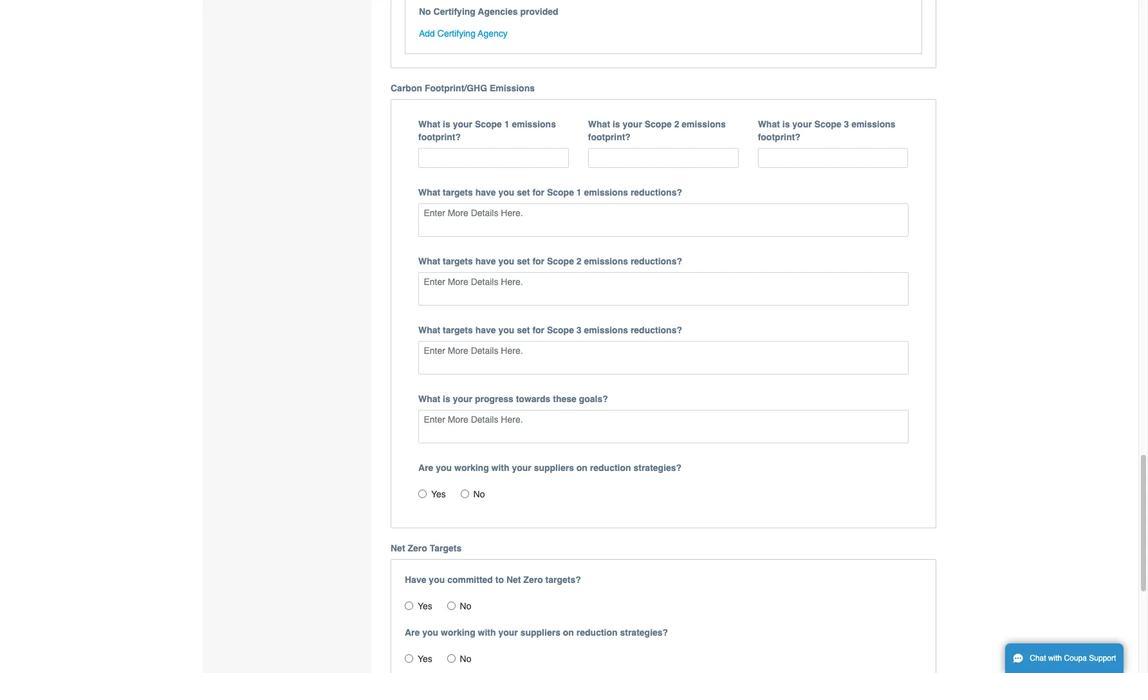 Task type: locate. For each thing, give the bounding box(es) containing it.
1 vertical spatial reductions?
[[631, 256, 682, 266]]

certifying for agencies
[[434, 7, 476, 17]]

what for what targets have you set for scope 1 emissions reductions?
[[418, 187, 440, 197]]

footprint? inside what is your scope 1 emissions footprint?
[[418, 132, 461, 142]]

2 vertical spatial yes
[[418, 654, 432, 664]]

3 targets from the top
[[443, 325, 473, 335]]

emissions down emissions
[[512, 119, 556, 130]]

have for what targets have you set for scope 3 emissions reductions?
[[476, 325, 496, 335]]

targets for what targets have you set for scope 1 emissions reductions?
[[443, 187, 473, 197]]

emissions up what is your scope 2 emissions footprint? text field
[[682, 119, 726, 130]]

What is your Scope 3 emissions footprint? text field
[[758, 148, 909, 168]]

zero left "targets?"
[[524, 575, 543, 585]]

1 vertical spatial are you working with your suppliers on reduction strategies?
[[405, 627, 668, 638]]

0 vertical spatial suppliers
[[534, 463, 574, 473]]

3 inside what is your scope 3 emissions footprint?
[[844, 119, 849, 130]]

2 for from the top
[[533, 256, 545, 266]]

certifying for agency
[[438, 28, 476, 39]]

0 vertical spatial working
[[454, 463, 489, 473]]

what is your scope 3 emissions footprint?
[[758, 119, 896, 142]]

What targets have you set for Scope 2 emissions reductions? text field
[[418, 272, 909, 306]]

1
[[505, 119, 510, 130], [577, 187, 582, 197]]

0 vertical spatial for
[[533, 187, 545, 197]]

footprint? up what is your scope 3 emissions footprint? text box
[[758, 132, 801, 142]]

2
[[674, 119, 679, 130], [577, 256, 582, 266]]

2 inside what is your scope 2 emissions footprint?
[[674, 119, 679, 130]]

is inside what is your scope 1 emissions footprint?
[[443, 119, 450, 130]]

None radio
[[418, 490, 427, 498], [461, 490, 469, 498], [405, 655, 413, 663], [418, 490, 427, 498], [461, 490, 469, 498], [405, 655, 413, 663]]

0 horizontal spatial 3
[[577, 325, 582, 335]]

1 vertical spatial for
[[533, 256, 545, 266]]

3 for from the top
[[533, 325, 545, 335]]

your for what is your scope 2 emissions footprint?
[[623, 119, 642, 130]]

0 horizontal spatial 2
[[577, 256, 582, 266]]

0 vertical spatial set
[[517, 187, 530, 197]]

0 vertical spatial are you working with your suppliers on reduction strategies?
[[418, 463, 682, 473]]

is up what is your scope 2 emissions footprint? text field
[[613, 119, 620, 130]]

reductions? up what targets have you set for scope 3 emissions reductions? text field
[[631, 325, 682, 335]]

1 vertical spatial zero
[[524, 575, 543, 585]]

1 vertical spatial have
[[476, 256, 496, 266]]

1 vertical spatial 3
[[577, 325, 582, 335]]

suppliers
[[534, 463, 574, 473], [521, 627, 561, 638]]

what for what is your scope 1 emissions footprint?
[[418, 119, 440, 130]]

have you committed to net zero targets?
[[405, 575, 581, 585]]

1 footprint? from the left
[[418, 132, 461, 142]]

reduction
[[590, 463, 631, 473], [577, 627, 618, 638]]

emissions up what is your scope 3 emissions footprint? text box
[[852, 119, 896, 130]]

footprint? down the footprint/ghg
[[418, 132, 461, 142]]

is left progress
[[443, 394, 450, 404]]

is for what is your scope 3 emissions footprint?
[[783, 119, 790, 130]]

3 footprint? from the left
[[758, 132, 801, 142]]

yes
[[431, 489, 446, 499], [418, 601, 432, 611], [418, 654, 432, 664]]

What targets have you set for Scope 3 emissions reductions? text field
[[418, 341, 909, 374]]

0 vertical spatial have
[[476, 187, 496, 197]]

2 footprint? from the left
[[588, 132, 631, 142]]

add certifying agency button
[[419, 27, 508, 40]]

emissions up what targets have you set for scope 2 emissions reductions? text field
[[584, 256, 628, 266]]

are
[[418, 463, 433, 473], [405, 627, 420, 638]]

emissions inside what is your scope 2 emissions footprint?
[[682, 119, 726, 130]]

What is your progress towards these goals? text field
[[418, 410, 909, 443]]

1 vertical spatial on
[[563, 627, 574, 638]]

1 vertical spatial reduction
[[577, 627, 618, 638]]

scope
[[475, 119, 502, 130], [645, 119, 672, 130], [815, 119, 842, 130], [547, 187, 574, 197], [547, 256, 574, 266], [547, 325, 574, 335]]

2 vertical spatial set
[[517, 325, 530, 335]]

certifying
[[434, 7, 476, 17], [438, 28, 476, 39]]

set
[[517, 187, 530, 197], [517, 256, 530, 266], [517, 325, 530, 335]]

with
[[492, 463, 510, 473], [478, 627, 496, 638], [1049, 654, 1062, 663]]

reductions? up what targets have you set for scope 2 emissions reductions? text field
[[631, 256, 682, 266]]

your inside what is your scope 3 emissions footprint?
[[793, 119, 812, 130]]

0 vertical spatial yes
[[431, 489, 446, 499]]

1 horizontal spatial footprint?
[[588, 132, 631, 142]]

your for what is your scope 3 emissions footprint?
[[793, 119, 812, 130]]

3 set from the top
[[517, 325, 530, 335]]

0 horizontal spatial footprint?
[[418, 132, 461, 142]]

3
[[844, 119, 849, 130], [577, 325, 582, 335]]

have
[[476, 187, 496, 197], [476, 256, 496, 266], [476, 325, 496, 335]]

0 vertical spatial targets
[[443, 187, 473, 197]]

2 vertical spatial targets
[[443, 325, 473, 335]]

your inside what is your scope 2 emissions footprint?
[[623, 119, 642, 130]]

What is your Scope 1 emissions footprint? text field
[[418, 148, 569, 168]]

certifying inside button
[[438, 28, 476, 39]]

0 vertical spatial 2
[[674, 119, 679, 130]]

2 vertical spatial with
[[1049, 654, 1062, 663]]

0 horizontal spatial zero
[[408, 543, 427, 553]]

what for what targets have you set for scope 2 emissions reductions?
[[418, 256, 440, 266]]

1 vertical spatial targets
[[443, 256, 473, 266]]

what for what is your scope 2 emissions footprint?
[[588, 119, 610, 130]]

1 horizontal spatial net
[[507, 575, 521, 585]]

0 vertical spatial 1
[[505, 119, 510, 130]]

no
[[419, 7, 431, 17], [474, 489, 485, 499], [460, 601, 472, 611], [460, 654, 472, 664]]

coupa
[[1064, 654, 1087, 663]]

net right to
[[507, 575, 521, 585]]

1 vertical spatial set
[[517, 256, 530, 266]]

0 vertical spatial zero
[[408, 543, 427, 553]]

footprint? inside what is your scope 3 emissions footprint?
[[758, 132, 801, 142]]

reductions? for what targets have you set for scope 3 emissions reductions?
[[631, 325, 682, 335]]

working
[[454, 463, 489, 473], [441, 627, 476, 638]]

reductions?
[[631, 187, 682, 197], [631, 256, 682, 266], [631, 325, 682, 335]]

3 have from the top
[[476, 325, 496, 335]]

0 vertical spatial reductions?
[[631, 187, 682, 197]]

1 horizontal spatial 1
[[577, 187, 582, 197]]

0 vertical spatial strategies?
[[634, 463, 682, 473]]

for
[[533, 187, 545, 197], [533, 256, 545, 266], [533, 325, 545, 335]]

for for 1
[[533, 187, 545, 197]]

footprint?
[[418, 132, 461, 142], [588, 132, 631, 142], [758, 132, 801, 142]]

is inside what is your scope 3 emissions footprint?
[[783, 119, 790, 130]]

targets
[[443, 187, 473, 197], [443, 256, 473, 266], [443, 325, 473, 335]]

your inside what is your scope 1 emissions footprint?
[[453, 119, 473, 130]]

1 horizontal spatial on
[[577, 463, 588, 473]]

no certifying agencies provided
[[419, 7, 558, 17]]

0 vertical spatial on
[[577, 463, 588, 473]]

footprint? up what is your scope 2 emissions footprint? text field
[[588, 132, 631, 142]]

is
[[443, 119, 450, 130], [613, 119, 620, 130], [783, 119, 790, 130], [443, 394, 450, 404]]

what inside what is your scope 3 emissions footprint?
[[758, 119, 780, 130]]

progress
[[475, 394, 514, 404]]

1 reductions? from the top
[[631, 187, 682, 197]]

is inside what is your scope 2 emissions footprint?
[[613, 119, 620, 130]]

strategies?
[[634, 463, 682, 473], [620, 627, 668, 638]]

chat
[[1030, 654, 1046, 663]]

certifying up add certifying agency button
[[434, 7, 476, 17]]

your
[[453, 119, 473, 130], [623, 119, 642, 130], [793, 119, 812, 130], [453, 394, 473, 404], [512, 463, 532, 473], [499, 627, 518, 638]]

None radio
[[405, 602, 413, 610], [447, 602, 456, 610], [447, 655, 456, 663], [405, 602, 413, 610], [447, 602, 456, 610], [447, 655, 456, 663]]

zero
[[408, 543, 427, 553], [524, 575, 543, 585]]

2 vertical spatial reductions?
[[631, 325, 682, 335]]

1 vertical spatial working
[[441, 627, 476, 638]]

for for 3
[[533, 325, 545, 335]]

you
[[499, 187, 515, 197], [499, 256, 515, 266], [499, 325, 515, 335], [436, 463, 452, 473], [429, 575, 445, 585], [422, 627, 438, 638]]

0 horizontal spatial on
[[563, 627, 574, 638]]

is for what is your scope 1 emissions footprint?
[[443, 119, 450, 130]]

1 set from the top
[[517, 187, 530, 197]]

footprint/ghg
[[425, 83, 487, 94]]

is for what is your progress towards these goals?
[[443, 394, 450, 404]]

targets for what targets have you set for scope 2 emissions reductions?
[[443, 256, 473, 266]]

2 vertical spatial for
[[533, 325, 545, 335]]

2 targets from the top
[[443, 256, 473, 266]]

3 reductions? from the top
[[631, 325, 682, 335]]

2 vertical spatial have
[[476, 325, 496, 335]]

1 horizontal spatial 2
[[674, 119, 679, 130]]

1 horizontal spatial 3
[[844, 119, 849, 130]]

net zero targets
[[391, 543, 462, 553]]

are you working with your suppliers on reduction strategies?
[[418, 463, 682, 473], [405, 627, 668, 638]]

0 vertical spatial 3
[[844, 119, 849, 130]]

1 for from the top
[[533, 187, 545, 197]]

your for what is your progress towards these goals?
[[453, 394, 473, 404]]

net
[[391, 543, 405, 553], [507, 575, 521, 585]]

certifying right add at the top left of page
[[438, 28, 476, 39]]

targets
[[430, 543, 462, 553]]

footprint? inside what is your scope 2 emissions footprint?
[[588, 132, 631, 142]]

0 vertical spatial net
[[391, 543, 405, 553]]

1 vertical spatial net
[[507, 575, 521, 585]]

what inside what is your scope 1 emissions footprint?
[[418, 119, 440, 130]]

zero left targets
[[408, 543, 427, 553]]

2 reductions? from the top
[[631, 256, 682, 266]]

emissions up what targets have you set for scope 1 emissions reductions? text field
[[584, 187, 628, 197]]

2 have from the top
[[476, 256, 496, 266]]

scope inside what is your scope 1 emissions footprint?
[[475, 119, 502, 130]]

what inside what is your scope 2 emissions footprint?
[[588, 119, 610, 130]]

for for 2
[[533, 256, 545, 266]]

is up what is your scope 3 emissions footprint? text box
[[783, 119, 790, 130]]

2 set from the top
[[517, 256, 530, 266]]

emissions
[[512, 119, 556, 130], [682, 119, 726, 130], [852, 119, 896, 130], [584, 187, 628, 197], [584, 256, 628, 266], [584, 325, 628, 335]]

what
[[418, 119, 440, 130], [588, 119, 610, 130], [758, 119, 780, 130], [418, 187, 440, 197], [418, 256, 440, 266], [418, 325, 440, 335], [418, 394, 440, 404]]

have for what targets have you set for scope 2 emissions reductions?
[[476, 256, 496, 266]]

0 horizontal spatial 1
[[505, 119, 510, 130]]

towards
[[516, 394, 551, 404]]

have for what targets have you set for scope 1 emissions reductions?
[[476, 187, 496, 197]]

provided
[[520, 7, 558, 17]]

1 vertical spatial certifying
[[438, 28, 476, 39]]

what is your progress towards these goals?
[[418, 394, 608, 404]]

1 have from the top
[[476, 187, 496, 197]]

reductions? up what targets have you set for scope 1 emissions reductions? text field
[[631, 187, 682, 197]]

2 horizontal spatial footprint?
[[758, 132, 801, 142]]

reductions? for what targets have you set for scope 2 emissions reductions?
[[631, 256, 682, 266]]

1 targets from the top
[[443, 187, 473, 197]]

0 horizontal spatial net
[[391, 543, 405, 553]]

net up have
[[391, 543, 405, 553]]

on
[[577, 463, 588, 473], [563, 627, 574, 638]]

is down the footprint/ghg
[[443, 119, 450, 130]]

0 vertical spatial certifying
[[434, 7, 476, 17]]

is for what is your scope 2 emissions footprint?
[[613, 119, 620, 130]]

to
[[496, 575, 504, 585]]



Task type: vqa. For each thing, say whether or not it's contained in the screenshot.
bottommost targets
yes



Task type: describe. For each thing, give the bounding box(es) containing it.
agency
[[478, 28, 508, 39]]

these
[[553, 394, 577, 404]]

chat with coupa support
[[1030, 654, 1116, 663]]

1 vertical spatial strategies?
[[620, 627, 668, 638]]

emissions
[[490, 83, 535, 94]]

targets?
[[546, 575, 581, 585]]

emissions inside what is your scope 1 emissions footprint?
[[512, 119, 556, 130]]

0 vertical spatial are
[[418, 463, 433, 473]]

1 horizontal spatial zero
[[524, 575, 543, 585]]

support
[[1089, 654, 1116, 663]]

footprint? for what is your scope 1 emissions footprint?
[[418, 132, 461, 142]]

reductions? for what targets have you set for scope 1 emissions reductions?
[[631, 187, 682, 197]]

What is your Scope 2 emissions footprint? text field
[[588, 148, 739, 168]]

1 vertical spatial 1
[[577, 187, 582, 197]]

carbon
[[391, 83, 422, 94]]

what for what targets have you set for scope 3 emissions reductions?
[[418, 325, 440, 335]]

0 vertical spatial reduction
[[590, 463, 631, 473]]

1 vertical spatial are
[[405, 627, 420, 638]]

committed
[[447, 575, 493, 585]]

add certifying agency
[[419, 28, 508, 39]]

set for 3
[[517, 325, 530, 335]]

emissions inside what is your scope 3 emissions footprint?
[[852, 119, 896, 130]]

1 vertical spatial with
[[478, 627, 496, 638]]

carbon footprint/ghg emissions
[[391, 83, 535, 94]]

with inside button
[[1049, 654, 1062, 663]]

add
[[419, 28, 435, 39]]

what targets have you set for scope 1 emissions reductions?
[[418, 187, 682, 197]]

scope inside what is your scope 3 emissions footprint?
[[815, 119, 842, 130]]

chat with coupa support button
[[1006, 644, 1124, 673]]

1 vertical spatial 2
[[577, 256, 582, 266]]

what is your scope 2 emissions footprint?
[[588, 119, 726, 142]]

1 vertical spatial suppliers
[[521, 627, 561, 638]]

set for 1
[[517, 187, 530, 197]]

have
[[405, 575, 426, 585]]

your for what is your scope 1 emissions footprint?
[[453, 119, 473, 130]]

What targets have you set for Scope 1 emissions reductions? text field
[[418, 203, 909, 237]]

footprint? for what is your scope 2 emissions footprint?
[[588, 132, 631, 142]]

what is your scope 1 emissions footprint?
[[418, 119, 556, 142]]

goals?
[[579, 394, 608, 404]]

footprint? for what is your scope 3 emissions footprint?
[[758, 132, 801, 142]]

1 inside what is your scope 1 emissions footprint?
[[505, 119, 510, 130]]

what for what is your scope 3 emissions footprint?
[[758, 119, 780, 130]]

0 vertical spatial with
[[492, 463, 510, 473]]

targets for what targets have you set for scope 3 emissions reductions?
[[443, 325, 473, 335]]

set for 2
[[517, 256, 530, 266]]

what targets have you set for scope 3 emissions reductions?
[[418, 325, 682, 335]]

emissions up what targets have you set for scope 3 emissions reductions? text field
[[584, 325, 628, 335]]

scope inside what is your scope 2 emissions footprint?
[[645, 119, 672, 130]]

what targets have you set for scope 2 emissions reductions?
[[418, 256, 682, 266]]

agencies
[[478, 7, 518, 17]]

what for what is your progress towards these goals?
[[418, 394, 440, 404]]

1 vertical spatial yes
[[418, 601, 432, 611]]



